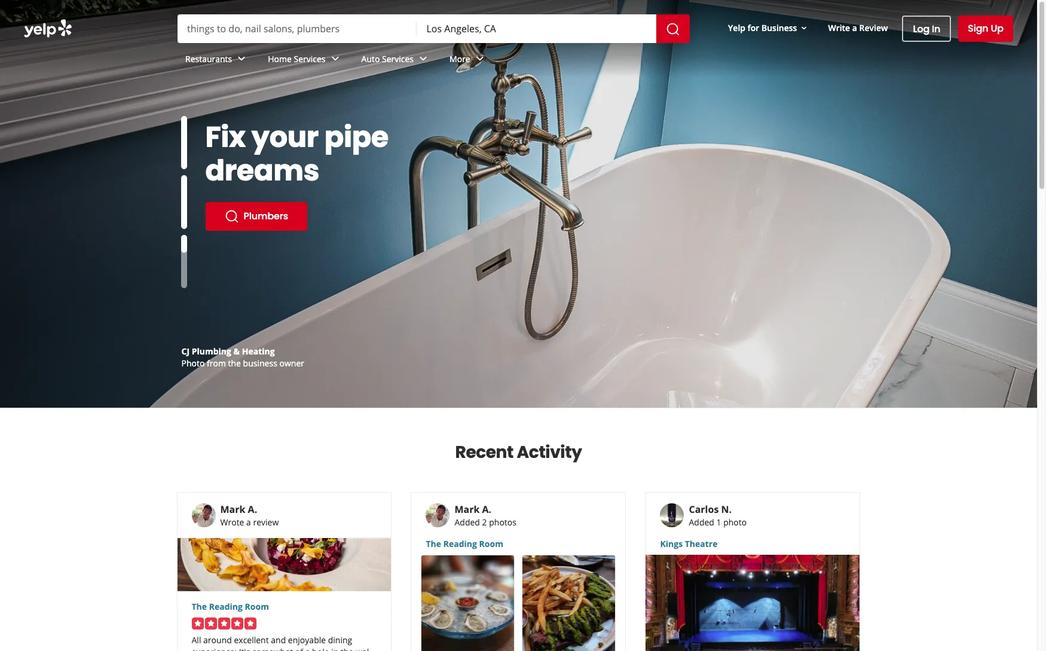 Task type: describe. For each thing, give the bounding box(es) containing it.
24 chevron down v2 image for auto services
[[416, 52, 430, 66]]

heating
[[242, 346, 275, 357]]

restaurants
[[185, 53, 232, 64]]

0 vertical spatial the reading room
[[426, 538, 503, 549]]

dreams
[[205, 151, 319, 191]]

none field near
[[427, 22, 647, 35]]

photo
[[723, 517, 747, 528]]

from
[[207, 357, 226, 369]]

none field find
[[187, 22, 407, 35]]

recent
[[455, 441, 514, 464]]

home
[[268, 53, 292, 64]]

sign up
[[968, 22, 1004, 35]]

plumbing
[[192, 346, 231, 357]]

home services link
[[258, 43, 352, 78]]

theatre
[[685, 538, 718, 549]]

carlos
[[689, 503, 719, 516]]

reading for the right the reading room link
[[443, 538, 477, 549]]

2 open photo lightbox image from the left
[[523, 555, 615, 651]]

restaurants link
[[176, 43, 258, 78]]

0 horizontal spatial the reading room link
[[192, 601, 377, 613]]

5 star rating image
[[192, 618, 256, 630]]

mark a. wrote a review
[[220, 503, 279, 528]]

sign
[[968, 22, 989, 35]]

mark a. link for mark a. wrote a review
[[220, 503, 257, 516]]

none search field inside search field
[[178, 14, 692, 43]]

carlos n. link
[[689, 503, 732, 516]]

wrote
[[220, 517, 244, 528]]

mark for mark a. wrote a review
[[220, 503, 245, 516]]

room for left the reading room link
[[245, 601, 269, 612]]

kings theatre link
[[660, 538, 846, 550]]

none search field containing sign up
[[0, 0, 1037, 78]]

log in link
[[902, 16, 951, 42]]

2
[[482, 517, 487, 528]]

owner
[[279, 357, 304, 369]]

1 select slide image from the top
[[181, 116, 187, 169]]

a. for mark a. wrote a review
[[248, 503, 257, 516]]

added for mark
[[455, 517, 480, 528]]

yelp for business button
[[723, 17, 814, 39]]

more
[[450, 53, 470, 64]]

fix your pipe dreams
[[205, 117, 389, 191]]

log in
[[913, 22, 941, 36]]

pipe
[[324, 117, 389, 157]]

up
[[991, 22, 1004, 35]]

fix
[[205, 117, 246, 157]]

write a review link
[[823, 17, 893, 39]]

the for the right the reading room link
[[426, 538, 441, 549]]

24 chevron down v2 image for restaurants
[[234, 52, 249, 66]]

a inside search field
[[852, 22, 857, 33]]

sign up link
[[958, 16, 1013, 42]]

recent activity
[[455, 441, 582, 464]]

16 chevron down v2 image
[[800, 23, 809, 33]]

24 chevron down v2 image for home services
[[328, 52, 342, 66]]

write
[[828, 22, 850, 33]]



Task type: vqa. For each thing, say whether or not it's contained in the screenshot.
The to the top
yes



Task type: locate. For each thing, give the bounding box(es) containing it.
plumbers link
[[205, 202, 307, 231]]

0 horizontal spatial the
[[192, 601, 207, 612]]

None field
[[187, 22, 407, 35], [427, 22, 647, 35]]

mark
[[220, 503, 245, 516], [455, 503, 480, 516]]

added down carlos
[[689, 517, 714, 528]]

1 vertical spatial a
[[246, 517, 251, 528]]

yelp for business
[[728, 22, 797, 33]]

a. up 2
[[482, 503, 492, 516]]

a. for mark a. added 2 photos
[[482, 503, 492, 516]]

select slide image
[[181, 116, 187, 169], [181, 175, 187, 229]]

kings theatre
[[660, 538, 718, 549]]

plumbers
[[244, 209, 288, 223]]

business
[[243, 357, 277, 369]]

room for the right the reading room link
[[479, 538, 503, 549]]

1 horizontal spatial photo of mark a. image
[[426, 503, 450, 527]]

2 a. from the left
[[482, 503, 492, 516]]

n.
[[721, 503, 732, 516]]

mark down recent at the left
[[455, 503, 480, 516]]

mark for mark a. added 2 photos
[[455, 503, 480, 516]]

1 photo of mark a. image from the left
[[192, 503, 216, 527]]

0 horizontal spatial mark a. link
[[220, 503, 257, 516]]

photos
[[489, 517, 516, 528]]

photo of mark a. image for mark a. wrote a review
[[192, 503, 216, 527]]

mark a. link
[[220, 503, 257, 516], [455, 503, 492, 516]]

24 chevron down v2 image inside "auto services" link
[[416, 52, 430, 66]]

0 horizontal spatial none field
[[187, 22, 407, 35]]

24 chevron down v2 image right restaurants
[[234, 52, 249, 66]]

1 horizontal spatial room
[[479, 538, 503, 549]]

1 horizontal spatial the
[[426, 538, 441, 549]]

added inside carlos n. added 1 photo
[[689, 517, 714, 528]]

home services
[[268, 53, 326, 64]]

1 horizontal spatial reading
[[443, 538, 477, 549]]

auto services link
[[352, 43, 440, 78]]

the reading room down 2
[[426, 538, 503, 549]]

2 photo of mark a. image from the left
[[426, 503, 450, 527]]

photo
[[181, 357, 205, 369]]

room down 2
[[479, 538, 503, 549]]

select slide image left "24 search v2" icon
[[181, 175, 187, 229]]

24 chevron down v2 image
[[234, 52, 249, 66], [328, 52, 342, 66], [416, 52, 430, 66]]

search image
[[666, 22, 680, 36]]

explore recent activity section section
[[167, 408, 870, 651]]

0 horizontal spatial services
[[294, 53, 326, 64]]

2 select slide image from the top
[[181, 175, 187, 229]]

the
[[228, 357, 241, 369]]

the
[[426, 538, 441, 549], [192, 601, 207, 612]]

1 vertical spatial reading
[[209, 601, 243, 612]]

review
[[859, 22, 888, 33]]

a.
[[248, 503, 257, 516], [482, 503, 492, 516]]

mark a. link up 2
[[455, 503, 492, 516]]

2 mark from the left
[[455, 503, 480, 516]]

reading up 5 star rating image
[[209, 601, 243, 612]]

kings
[[660, 538, 683, 549]]

1 horizontal spatial the reading room
[[426, 538, 503, 549]]

1 mark from the left
[[220, 503, 245, 516]]

0 horizontal spatial photo of mark a. image
[[192, 503, 216, 527]]

3 24 chevron down v2 image from the left
[[416, 52, 430, 66]]

1 vertical spatial the reading room
[[192, 601, 269, 612]]

2 mark a. link from the left
[[455, 503, 492, 516]]

1 horizontal spatial the reading room link
[[426, 538, 611, 550]]

auto services
[[361, 53, 414, 64]]

0 horizontal spatial a.
[[248, 503, 257, 516]]

0 horizontal spatial a
[[246, 517, 251, 528]]

1 added from the left
[[455, 517, 480, 528]]

for
[[748, 22, 759, 33]]

1 horizontal spatial mark a. link
[[455, 503, 492, 516]]

mark a. link up wrote
[[220, 503, 257, 516]]

the reading room
[[426, 538, 503, 549], [192, 601, 269, 612]]

photo of mark a. image
[[192, 503, 216, 527], [426, 503, 450, 527]]

services right auto
[[382, 53, 414, 64]]

photo of mark a. image for mark a. added 2 photos
[[426, 503, 450, 527]]

carlos n. added 1 photo
[[689, 503, 747, 528]]

more link
[[440, 43, 497, 78]]

2 horizontal spatial 24 chevron down v2 image
[[416, 52, 430, 66]]

reading down mark a. added 2 photos
[[443, 538, 477, 549]]

0 vertical spatial room
[[479, 538, 503, 549]]

2 24 chevron down v2 image from the left
[[328, 52, 342, 66]]

1 services from the left
[[294, 53, 326, 64]]

24 chevron down v2 image inside restaurants link
[[234, 52, 249, 66]]

services right home
[[294, 53, 326, 64]]

1 horizontal spatial services
[[382, 53, 414, 64]]

services
[[294, 53, 326, 64], [382, 53, 414, 64]]

photo of carlos n. image
[[660, 503, 684, 527]]

1 horizontal spatial mark
[[455, 503, 480, 516]]

24 search v2 image
[[224, 209, 239, 224]]

reading
[[443, 538, 477, 549], [209, 601, 243, 612]]

1 24 chevron down v2 image from the left
[[234, 52, 249, 66]]

0 vertical spatial select slide image
[[181, 116, 187, 169]]

mark inside mark a. wrote a review
[[220, 503, 245, 516]]

0 horizontal spatial reading
[[209, 601, 243, 612]]

mark a. added 2 photos
[[455, 503, 516, 528]]

activity
[[517, 441, 582, 464]]

mark inside mark a. added 2 photos
[[455, 503, 480, 516]]

2 none field from the left
[[427, 22, 647, 35]]

1 vertical spatial room
[[245, 601, 269, 612]]

open photo lightbox image
[[422, 555, 514, 651], [523, 555, 615, 651]]

0 horizontal spatial added
[[455, 517, 480, 528]]

added
[[455, 517, 480, 528], [689, 517, 714, 528]]

24 chevron down v2 image right 'auto services'
[[416, 52, 430, 66]]

0 vertical spatial reading
[[443, 538, 477, 549]]

1 horizontal spatial added
[[689, 517, 714, 528]]

a inside mark a. wrote a review
[[246, 517, 251, 528]]

0 horizontal spatial room
[[245, 601, 269, 612]]

1
[[717, 517, 721, 528]]

a right wrote
[[246, 517, 251, 528]]

cj plumbing & heating photo from the business owner
[[181, 346, 304, 369]]

review
[[253, 517, 279, 528]]

photo of mark a. image left 2
[[426, 503, 450, 527]]

your
[[252, 117, 319, 157]]

1 a. from the left
[[248, 503, 257, 516]]

1 horizontal spatial 24 chevron down v2 image
[[328, 52, 342, 66]]

the reading room up 5 star rating image
[[192, 601, 269, 612]]

&
[[233, 346, 240, 357]]

the for left the reading room link
[[192, 601, 207, 612]]

photo of mark a. image left wrote
[[192, 503, 216, 527]]

a. inside mark a. added 2 photos
[[482, 503, 492, 516]]

reading for left the reading room link
[[209, 601, 243, 612]]

the reading room link
[[426, 538, 611, 550], [192, 601, 377, 613]]

room
[[479, 538, 503, 549], [245, 601, 269, 612]]

1 mark a. link from the left
[[220, 503, 257, 516]]

None search field
[[0, 0, 1037, 78]]

room up 5 star rating image
[[245, 601, 269, 612]]

added for carlos
[[689, 517, 714, 528]]

services for auto services
[[382, 53, 414, 64]]

in
[[932, 22, 941, 36]]

0 horizontal spatial the reading room
[[192, 601, 269, 612]]

write a review
[[828, 22, 888, 33]]

cj plumbing & heating link
[[181, 346, 275, 357]]

1 vertical spatial select slide image
[[181, 175, 187, 229]]

explore banner section banner
[[0, 0, 1037, 408]]

business
[[762, 22, 797, 33]]

1 horizontal spatial open photo lightbox image
[[523, 555, 615, 651]]

services for home services
[[294, 53, 326, 64]]

1 vertical spatial the
[[192, 601, 207, 612]]

2 services from the left
[[382, 53, 414, 64]]

a. up review
[[248, 503, 257, 516]]

24 chevron down v2 image inside home services link
[[328, 52, 342, 66]]

2 added from the left
[[689, 517, 714, 528]]

select slide image left fix
[[181, 116, 187, 169]]

a
[[852, 22, 857, 33], [246, 517, 251, 528]]

0 vertical spatial a
[[852, 22, 857, 33]]

a right "write"
[[852, 22, 857, 33]]

added inside mark a. added 2 photos
[[455, 517, 480, 528]]

mark a. link for mark a. added 2 photos
[[455, 503, 492, 516]]

cj
[[181, 346, 190, 357]]

yelp
[[728, 22, 746, 33]]

0 vertical spatial the
[[426, 538, 441, 549]]

1 horizontal spatial a
[[852, 22, 857, 33]]

1 none field from the left
[[187, 22, 407, 35]]

None search field
[[178, 14, 692, 43]]

added left 2
[[455, 517, 480, 528]]

24 chevron down v2 image left auto
[[328, 52, 342, 66]]

0 horizontal spatial 24 chevron down v2 image
[[234, 52, 249, 66]]

Near text field
[[427, 22, 647, 35]]

auto
[[361, 53, 380, 64]]

1 horizontal spatial a.
[[482, 503, 492, 516]]

1 vertical spatial the reading room link
[[192, 601, 377, 613]]

1 open photo lightbox image from the left
[[422, 555, 514, 651]]

1 horizontal spatial none field
[[427, 22, 647, 35]]

Find text field
[[187, 22, 407, 35]]

0 horizontal spatial mark
[[220, 503, 245, 516]]

24 chevron down v2 image
[[473, 52, 487, 66]]

0 horizontal spatial open photo lightbox image
[[422, 555, 514, 651]]

business categories element
[[176, 43, 1013, 78]]

0 vertical spatial the reading room link
[[426, 538, 611, 550]]

a. inside mark a. wrote a review
[[248, 503, 257, 516]]

mark up wrote
[[220, 503, 245, 516]]

log
[[913, 22, 930, 36]]



